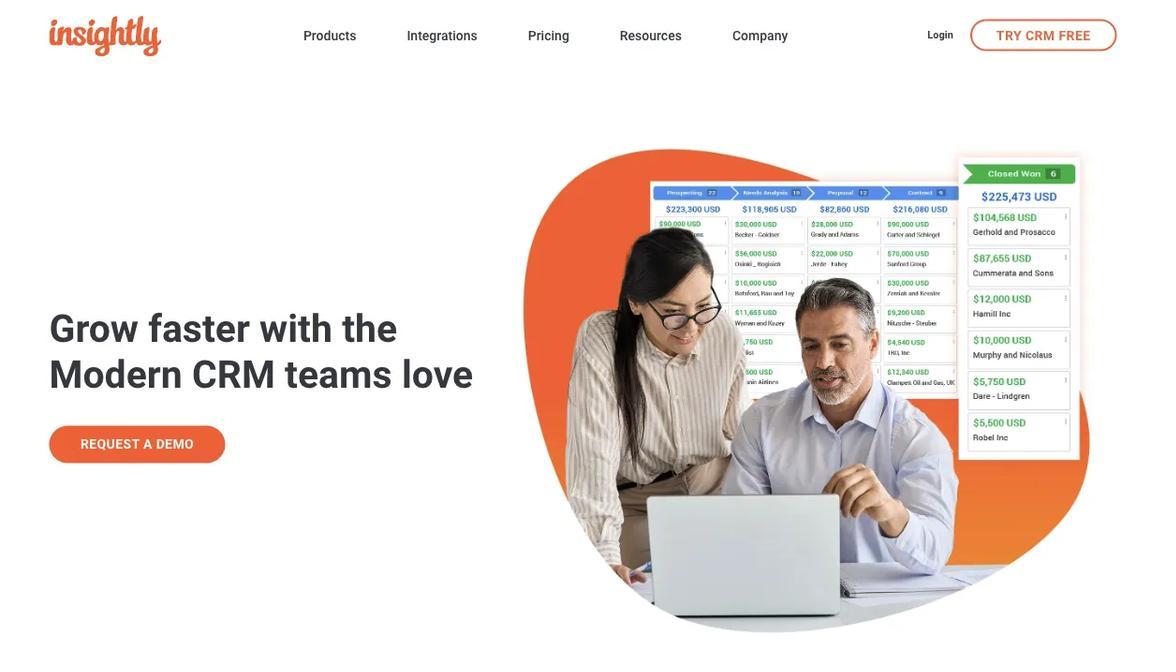 Task type: locate. For each thing, give the bounding box(es) containing it.
0 horizontal spatial crm
[[192, 352, 275, 397]]

try crm free link
[[970, 19, 1117, 51]]

crm right try
[[1026, 28, 1055, 43]]

login
[[928, 29, 954, 41]]

products link
[[303, 24, 356, 50]]

request a demo link
[[49, 426, 225, 463]]

crm inside grow faster with the modern crm teams love
[[192, 352, 275, 397]]

company link
[[733, 24, 788, 50]]

home banner businessman 2023 v3 image
[[519, 122, 1117, 636]]

crm
[[1026, 28, 1055, 43], [192, 352, 275, 397]]

0 vertical spatial crm
[[1026, 28, 1055, 43]]

love
[[402, 352, 473, 397]]

crm inside button
[[1026, 28, 1055, 43]]

1 vertical spatial crm
[[192, 352, 275, 397]]

1 horizontal spatial crm
[[1026, 28, 1055, 43]]

pricing
[[528, 28, 569, 44]]

crm down faster
[[192, 352, 275, 397]]

a
[[143, 437, 152, 452]]

try crm free
[[997, 28, 1091, 43]]

request a demo
[[80, 437, 194, 452]]

insightly logo link
[[49, 16, 273, 56]]

grow
[[49, 306, 139, 351]]

products
[[303, 28, 356, 44]]



Task type: vqa. For each thing, say whether or not it's contained in the screenshot.
auto-
no



Task type: describe. For each thing, give the bounding box(es) containing it.
resources link
[[620, 24, 682, 50]]

login link
[[928, 28, 954, 44]]

grow faster with the modern crm teams love
[[49, 306, 473, 397]]

company
[[733, 28, 788, 44]]

the
[[342, 306, 397, 351]]

teams
[[285, 352, 392, 397]]

faster
[[148, 306, 250, 351]]

insightly logo image
[[49, 16, 162, 56]]

with
[[260, 306, 333, 351]]

resources
[[620, 28, 682, 44]]

request
[[80, 437, 140, 452]]

integrations
[[407, 28, 478, 44]]

try crm free button
[[970, 19, 1117, 51]]

free
[[1059, 28, 1091, 43]]

modern
[[49, 352, 182, 397]]

pricing link
[[528, 24, 569, 50]]

try
[[997, 28, 1022, 43]]

demo
[[156, 437, 194, 452]]

integrations link
[[407, 24, 478, 50]]



